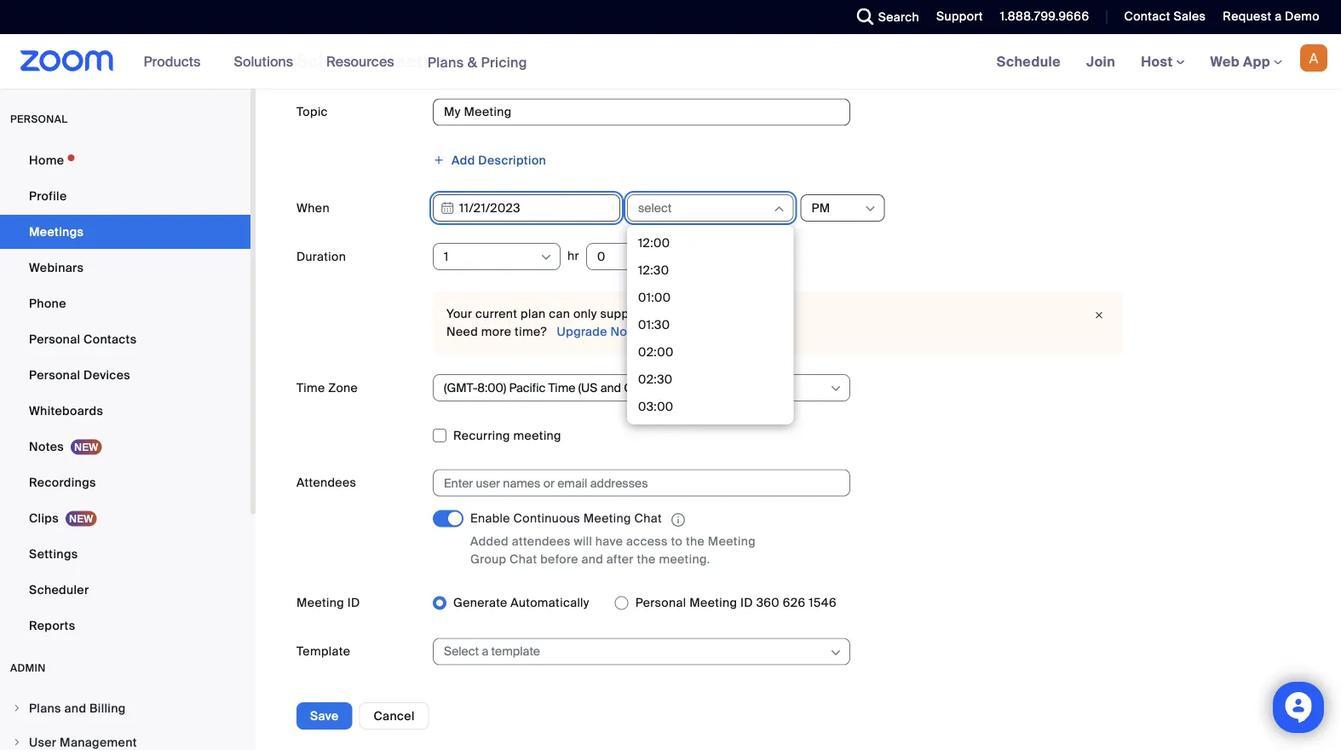 Task type: locate. For each thing, give the bounding box(es) containing it.
devices
[[84, 367, 130, 383]]

can
[[549, 306, 570, 322]]

save
[[310, 708, 339, 724]]

1 horizontal spatial and
[[582, 551, 604, 567]]

meeting right to
[[708, 533, 756, 549]]

0 horizontal spatial show options image
[[830, 382, 843, 396]]

plans right right icon
[[29, 700, 61, 716]]

pm button
[[812, 195, 863, 221]]

to
[[671, 533, 683, 549]]

0 vertical spatial and
[[582, 551, 604, 567]]

personal down phone
[[29, 331, 80, 347]]

duration
[[297, 249, 346, 264]]

personal inside meeting id option group
[[636, 595, 687, 611]]

and down will
[[582, 551, 604, 567]]

meeting left &
[[380, 51, 450, 72]]

personal devices
[[29, 367, 130, 383]]

plans
[[428, 53, 464, 71], [29, 700, 61, 716]]

plans inside product information navigation
[[428, 53, 464, 71]]

plans left &
[[428, 53, 464, 71]]

add
[[452, 152, 475, 168]]

will
[[574, 533, 593, 549]]

chat
[[635, 511, 662, 527], [510, 551, 537, 567]]

0 vertical spatial show options image
[[864, 202, 878, 216]]

list box containing 12:00
[[632, 229, 790, 750]]

12:00
[[639, 235, 670, 251]]

webinars
[[29, 260, 84, 275]]

attendees
[[297, 475, 357, 491]]

add description
[[452, 152, 547, 168]]

2 vertical spatial personal
[[636, 595, 687, 611]]

1 vertical spatial personal
[[29, 367, 80, 383]]

plans and billing
[[29, 700, 126, 716]]

profile picture image
[[1301, 44, 1328, 72]]

current
[[476, 306, 518, 322]]

request a demo
[[1224, 9, 1321, 24]]

meeting up have
[[584, 511, 632, 527]]

sales
[[1174, 9, 1207, 24]]

0 horizontal spatial and
[[64, 700, 86, 716]]

meeting.
[[741, 306, 792, 322], [659, 551, 711, 567]]

meeting
[[380, 51, 450, 72], [584, 511, 632, 527], [708, 533, 756, 549], [297, 595, 344, 611], [690, 595, 738, 611]]

plans & pricing link
[[428, 53, 528, 71], [428, 53, 528, 71]]

support
[[937, 9, 984, 24]]

personal contacts
[[29, 331, 137, 347]]

banner
[[0, 34, 1342, 90]]

meetings link
[[0, 215, 251, 249]]

web app button
[[1211, 52, 1283, 70]]

your
[[447, 306, 473, 322]]

1 horizontal spatial schedule
[[997, 52, 1061, 70]]

whiteboards link
[[0, 394, 251, 428]]

minutes
[[668, 306, 715, 322]]

product information navigation
[[131, 34, 540, 90]]

webinars link
[[0, 251, 251, 285]]

only
[[574, 306, 597, 322]]

meeting. right the per
[[741, 306, 792, 322]]

schedule for schedule meeting
[[297, 51, 376, 72]]

request a demo link
[[1211, 0, 1342, 34], [1224, 9, 1321, 24]]

360
[[757, 595, 780, 611]]

personal
[[10, 113, 68, 126]]

products
[[144, 52, 201, 70]]

show options image down the 1546
[[830, 646, 843, 659]]

show options image
[[864, 202, 878, 216], [830, 382, 843, 396]]

1 horizontal spatial the
[[686, 533, 705, 549]]

the down access
[[637, 551, 656, 567]]

1 button
[[444, 244, 539, 269]]

upgrade
[[557, 324, 608, 339]]

and left the billing
[[64, 700, 86, 716]]

1 vertical spatial show options image
[[830, 646, 843, 659]]

schedule up the topic
[[297, 51, 376, 72]]

0 vertical spatial meeting.
[[741, 306, 792, 322]]

&
[[468, 53, 478, 71]]

personal up whiteboards
[[29, 367, 80, 383]]

1 horizontal spatial plans
[[428, 53, 464, 71]]

your current plan can only support 40 minutes per meeting. need more time? upgrade now
[[447, 306, 792, 339]]

settings
[[29, 546, 78, 562]]

meeting. inside your current plan can only support 40 minutes per meeting. need more time? upgrade now
[[741, 306, 792, 322]]

meeting left the 360
[[690, 595, 738, 611]]

meeting inside enable continuous meeting chat application
[[584, 511, 632, 527]]

meeting inside meeting id option group
[[690, 595, 738, 611]]

banner containing products
[[0, 34, 1342, 90]]

have
[[596, 533, 623, 549]]

Topic text field
[[433, 98, 851, 126]]

reports link
[[0, 609, 251, 643]]

1 horizontal spatial show options image
[[830, 646, 843, 659]]

id up template
[[348, 595, 360, 611]]

the right to
[[686, 533, 705, 549]]

personal for personal meeting id 360 626 1546
[[636, 595, 687, 611]]

need
[[447, 324, 478, 339]]

1 vertical spatial and
[[64, 700, 86, 716]]

plans for plans and billing
[[29, 700, 61, 716]]

1.888.799.9666 button up join
[[988, 0, 1094, 34]]

When text field
[[433, 194, 621, 222]]

1 vertical spatial plans
[[29, 700, 61, 716]]

schedule
[[297, 51, 376, 72], [997, 52, 1061, 70]]

list box
[[632, 229, 790, 750]]

0 vertical spatial chat
[[635, 511, 662, 527]]

0 horizontal spatial chat
[[510, 551, 537, 567]]

03:00
[[639, 399, 674, 414]]

1 vertical spatial meeting.
[[659, 551, 711, 567]]

0 horizontal spatial id
[[348, 595, 360, 611]]

add description button
[[433, 147, 547, 173]]

contact sales link
[[1112, 0, 1211, 34], [1125, 9, 1207, 24]]

1 horizontal spatial chat
[[635, 511, 662, 527]]

0 horizontal spatial show options image
[[540, 251, 553, 264]]

0 horizontal spatial the
[[637, 551, 656, 567]]

when
[[297, 200, 330, 216]]

show options image
[[540, 251, 553, 264], [830, 646, 843, 659]]

0 vertical spatial plans
[[428, 53, 464, 71]]

personal meeting id 360 626 1546
[[636, 595, 837, 611]]

admin menu menu
[[0, 692, 251, 750]]

personal devices link
[[0, 358, 251, 392]]

0 vertical spatial personal
[[29, 331, 80, 347]]

2 id from the left
[[741, 595, 754, 611]]

0 horizontal spatial meeting.
[[659, 551, 711, 567]]

menu item
[[0, 726, 251, 750]]

the
[[686, 533, 705, 549], [637, 551, 656, 567]]

enable continuous meeting chat
[[471, 511, 662, 527]]

added
[[471, 533, 509, 549]]

meeting. down to
[[659, 551, 711, 567]]

more
[[482, 324, 512, 339]]

clips
[[29, 510, 59, 526]]

save button
[[297, 702, 353, 730]]

show options image left hr
[[540, 251, 553, 264]]

1 vertical spatial chat
[[510, 551, 537, 567]]

chat down attendees
[[510, 551, 537, 567]]

id inside option group
[[741, 595, 754, 611]]

added attendees will have access to the meeting group chat before and after the meeting.
[[471, 533, 756, 567]]

1 id from the left
[[348, 595, 360, 611]]

support link
[[924, 0, 988, 34], [937, 9, 984, 24]]

and inside menu item
[[64, 700, 86, 716]]

now
[[611, 324, 636, 339]]

home link
[[0, 143, 251, 177]]

0 horizontal spatial schedule
[[297, 51, 376, 72]]

schedule down 1.888.799.9666
[[997, 52, 1061, 70]]

generate
[[454, 595, 508, 611]]

chat inside added attendees will have access to the meeting group chat before and after the meeting.
[[510, 551, 537, 567]]

chat up access
[[635, 511, 662, 527]]

search
[[879, 9, 920, 25]]

resources button
[[327, 34, 402, 89]]

plans inside plans and billing menu item
[[29, 700, 61, 716]]

1 horizontal spatial id
[[741, 595, 754, 611]]

a
[[1275, 9, 1283, 24]]

demo
[[1286, 9, 1321, 24]]

0 horizontal spatial plans
[[29, 700, 61, 716]]

meeting. inside added attendees will have access to the meeting group chat before and after the meeting.
[[659, 551, 711, 567]]

upgrade now link
[[554, 324, 636, 339]]

id left the 360
[[741, 595, 754, 611]]

0 vertical spatial the
[[686, 533, 705, 549]]

1 horizontal spatial meeting.
[[741, 306, 792, 322]]

schedule inside meetings "navigation"
[[997, 52, 1061, 70]]

solutions button
[[234, 34, 301, 89]]

personal up select meeting template text field
[[636, 595, 687, 611]]

notes link
[[0, 430, 251, 464]]

right image
[[12, 703, 22, 714]]

zoom logo image
[[20, 50, 114, 72]]

1 vertical spatial show options image
[[830, 382, 843, 396]]

automatically
[[511, 595, 590, 611]]



Task type: vqa. For each thing, say whether or not it's contained in the screenshot.
meetings navigation
yes



Task type: describe. For each thing, give the bounding box(es) containing it.
before
[[541, 551, 579, 567]]

enable
[[471, 511, 511, 527]]

meeting inside added attendees will have access to the meeting group chat before and after the meeting.
[[708, 533, 756, 549]]

contact sales
[[1125, 9, 1207, 24]]

attendees
[[512, 533, 571, 549]]

0 vertical spatial show options image
[[540, 251, 553, 264]]

whiteboards
[[29, 403, 103, 419]]

01:00
[[639, 289, 671, 305]]

40
[[649, 306, 665, 322]]

after
[[607, 551, 634, 567]]

cancel
[[374, 708, 415, 724]]

scheduler
[[29, 582, 89, 598]]

search button
[[845, 0, 924, 34]]

1 horizontal spatial show options image
[[864, 202, 878, 216]]

select meeting template text field
[[444, 639, 829, 665]]

Persistent Chat, enter email address,Enter user names or email addresses text field
[[444, 470, 824, 496]]

meeting id option group
[[433, 590, 1301, 617]]

1.888.799.9666 button up schedule link
[[1001, 9, 1090, 24]]

plan
[[521, 306, 546, 322]]

zone
[[328, 380, 358, 396]]

personal for personal contacts
[[29, 331, 80, 347]]

1 vertical spatial the
[[637, 551, 656, 567]]

personal for personal devices
[[29, 367, 80, 383]]

host
[[1142, 52, 1177, 70]]

reports
[[29, 618, 75, 633]]

time
[[297, 380, 325, 396]]

admin
[[10, 662, 46, 675]]

description
[[479, 152, 547, 168]]

pm
[[812, 200, 831, 216]]

contacts
[[84, 331, 137, 347]]

1.888.799.9666
[[1001, 9, 1090, 24]]

join
[[1087, 52, 1116, 70]]

web app
[[1211, 52, 1271, 70]]

phone link
[[0, 286, 251, 321]]

recordings
[[29, 474, 96, 490]]

meeting up template
[[297, 595, 344, 611]]

select start time text field
[[639, 195, 772, 221]]

recurring
[[454, 428, 511, 444]]

whiteboard
[[297, 692, 364, 708]]

1546
[[809, 595, 837, 611]]

plans for plans & pricing
[[428, 53, 464, 71]]

profile
[[29, 188, 67, 204]]

time zone
[[297, 380, 358, 396]]

notes
[[29, 439, 64, 454]]

request
[[1224, 9, 1272, 24]]

support
[[601, 306, 646, 322]]

time?
[[515, 324, 547, 339]]

right image
[[12, 737, 22, 748]]

schedule meeting
[[297, 51, 450, 72]]

02:00
[[639, 344, 674, 360]]

02:30
[[639, 371, 673, 387]]

recurring meeting
[[454, 428, 562, 444]]

1
[[444, 249, 449, 264]]

schedule link
[[984, 34, 1074, 89]]

hr
[[568, 248, 580, 264]]

meeting id
[[297, 595, 360, 611]]

add image
[[433, 154, 445, 166]]

01:30
[[639, 317, 670, 332]]

learn more about enable continuous meeting chat image
[[667, 512, 690, 527]]

personal menu menu
[[0, 143, 251, 645]]

solutions
[[234, 52, 293, 70]]

hide options image
[[773, 202, 786, 216]]

meetings
[[29, 224, 84, 240]]

contact
[[1125, 9, 1171, 24]]

plans and billing menu item
[[0, 692, 251, 725]]

settings link
[[0, 537, 251, 571]]

recordings link
[[0, 465, 251, 500]]

12:30
[[639, 262, 670, 278]]

meetings navigation
[[984, 34, 1342, 90]]

cancel button
[[359, 702, 429, 730]]

schedule for schedule
[[997, 52, 1061, 70]]

626
[[783, 595, 806, 611]]

resources
[[327, 52, 394, 70]]

close image
[[1090, 307, 1110, 324]]

billing
[[90, 700, 126, 716]]

plans & pricing
[[428, 53, 528, 71]]

join link
[[1074, 34, 1129, 89]]

group
[[471, 551, 507, 567]]

home
[[29, 152, 64, 168]]

clips link
[[0, 501, 251, 535]]

meeting
[[514, 428, 562, 444]]

access
[[627, 533, 668, 549]]

topic
[[297, 104, 328, 120]]

phone
[[29, 295, 66, 311]]

products button
[[144, 34, 208, 89]]

and inside added attendees will have access to the meeting group chat before and after the meeting.
[[582, 551, 604, 567]]

app
[[1244, 52, 1271, 70]]

per
[[718, 306, 738, 322]]

scheduler link
[[0, 573, 251, 607]]

chat inside application
[[635, 511, 662, 527]]

enable continuous meeting chat application
[[471, 510, 795, 529]]



